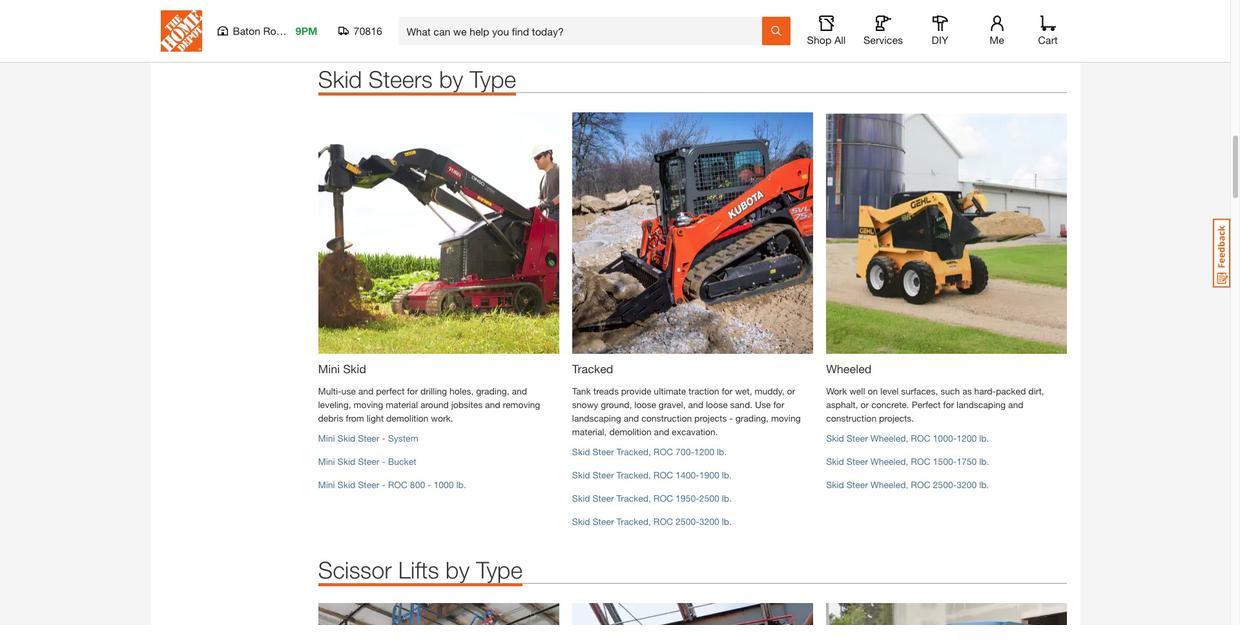 Task type: locate. For each thing, give the bounding box(es) containing it.
or right muddy,
[[787, 385, 795, 396]]

roc down the skid steer tracked, roc 1950-2500 lb. link on the bottom of page
[[654, 516, 673, 527]]

1200 up 1750
[[957, 433, 977, 444]]

skid steer wheeled, roc 1000-1200 lb. link
[[826, 433, 989, 444]]

mini skid image
[[318, 113, 559, 354]]

for inside work well on level surfaces, such as hard-packed dirt, asphalt, or concrete. perfect for landscaping and construction projects.
[[943, 399, 954, 410]]

1 horizontal spatial loose
[[706, 399, 728, 410]]

0 horizontal spatial loose
[[634, 399, 656, 410]]

70816 button
[[338, 25, 383, 37]]

3200 down 2500
[[699, 516, 719, 527]]

tracked, for 2500-
[[617, 516, 651, 527]]

steer for skid steer wheeled, roc 2500-3200 lb.
[[847, 479, 868, 490]]

0 vertical spatial by
[[439, 66, 463, 93]]

3200
[[957, 479, 977, 490], [699, 516, 719, 527]]

1200 for wheeled
[[957, 433, 977, 444]]

diy button
[[919, 16, 961, 47]]

construction down asphalt,
[[826, 413, 877, 424]]

drilling
[[420, 385, 447, 396]]

wet,
[[735, 385, 752, 396]]

4.5
[[699, 2, 712, 13]]

2500- for tracked,
[[676, 516, 699, 527]]

holes,
[[450, 385, 474, 396]]

1 vertical spatial wheeled,
[[871, 456, 908, 467]]

projects.
[[879, 413, 914, 424]]

wheeled, down projects. in the bottom right of the page
[[871, 433, 908, 444]]

steer for skid steer wheeled, roc 1000-1200 lb.
[[847, 433, 868, 444]]

and up removing
[[512, 385, 527, 396]]

1 vertical spatial by
[[446, 556, 470, 584]]

landscaping down hard-
[[957, 399, 1006, 410]]

0 vertical spatial 1200
[[957, 433, 977, 444]]

by right steers
[[439, 66, 463, 93]]

by
[[439, 66, 463, 93], [446, 556, 470, 584]]

level
[[880, 385, 899, 396]]

or down well
[[861, 399, 869, 410]]

3 tracked, from the top
[[617, 493, 651, 504]]

multi-use and perfect for drilling holes, grading, and leveling, moving material around jobsites and removing debris from light demolition work.
[[318, 385, 540, 424]]

loose
[[634, 399, 656, 410], [706, 399, 728, 410]]

type for skid steers by type
[[470, 66, 516, 93]]

excavator for 2.5 - 3 ton mini excavator
[[383, 25, 423, 36]]

roc left 1950-
[[654, 493, 673, 504]]

0 vertical spatial type
[[470, 66, 516, 93]]

6
[[720, 25, 725, 36]]

the home depot logo image
[[161, 10, 202, 52]]

skid steer tracked, roc 2500-3200 lb.
[[572, 516, 732, 527]]

mini skid steer - system link
[[318, 433, 418, 444]]

0 horizontal spatial landscaping
[[572, 413, 621, 424]]

0 horizontal spatial or
[[787, 385, 795, 396]]

0 horizontal spatial grading,
[[476, 385, 509, 396]]

tracked, down the skid steer tracked, roc 1950-2500 lb. link on the bottom of page
[[617, 516, 651, 527]]

roc left the 1400-
[[654, 469, 673, 480]]

excavator
[[764, 2, 805, 13], [383, 25, 423, 36], [764, 25, 805, 36]]

removing
[[503, 399, 540, 410]]

1 vertical spatial moving
[[771, 413, 801, 424]]

mini skid
[[318, 362, 366, 376]]

0 vertical spatial demolition
[[386, 413, 428, 424]]

2 construction from the left
[[826, 413, 877, 424]]

me
[[990, 34, 1004, 46]]

landscaping up material,
[[572, 413, 621, 424]]

2 loose from the left
[[706, 399, 728, 410]]

0 horizontal spatial 2500-
[[676, 516, 699, 527]]

diy
[[932, 34, 948, 46]]

1 horizontal spatial landscaping
[[957, 399, 1006, 410]]

0 vertical spatial or
[[787, 385, 795, 396]]

1 horizontal spatial 2500-
[[933, 479, 957, 490]]

0 horizontal spatial construction
[[641, 413, 692, 424]]

grading,
[[476, 385, 509, 396], [735, 413, 769, 424]]

or
[[787, 385, 795, 396], [861, 399, 869, 410]]

0 vertical spatial wheeled,
[[871, 433, 908, 444]]

moving up light on the bottom left of the page
[[354, 399, 383, 410]]

services
[[864, 34, 903, 46]]

lb. for skid steer tracked, roc 1950-2500 lb.
[[722, 493, 732, 504]]

0 vertical spatial grading,
[[476, 385, 509, 396]]

ton right 5
[[728, 2, 742, 13]]

1 vertical spatial demolition
[[609, 426, 652, 437]]

- left 6
[[714, 25, 718, 36]]

steer for skid steer tracked, roc 1950-2500 lb.
[[593, 493, 614, 504]]

1 vertical spatial landscaping
[[572, 413, 621, 424]]

moving
[[354, 399, 383, 410], [771, 413, 801, 424]]

0 horizontal spatial 1200
[[694, 446, 714, 457]]

1 horizontal spatial or
[[861, 399, 869, 410]]

5.5
[[699, 25, 712, 36]]

projects
[[694, 413, 727, 424]]

1 tracked, from the top
[[617, 446, 651, 457]]

tank
[[572, 385, 591, 396]]

tracked, down skid steer tracked, roc 700-1200 lb. "link"
[[617, 469, 651, 480]]

3
[[339, 25, 344, 36]]

cart
[[1038, 34, 1058, 46]]

4 tracked, from the top
[[617, 516, 651, 527]]

2 vertical spatial wheeled,
[[871, 479, 908, 490]]

3200 down 1750
[[957, 479, 977, 490]]

roc left 700-
[[654, 446, 673, 457]]

excavator left shop
[[764, 25, 805, 36]]

for down "such"
[[943, 399, 954, 410]]

70816
[[354, 25, 382, 37]]

loose down provide
[[634, 399, 656, 410]]

0 horizontal spatial moving
[[354, 399, 383, 410]]

excavator up the "5.5 - 6 ton mini excavator"
[[764, 2, 805, 13]]

loose up projects
[[706, 399, 728, 410]]

use
[[341, 385, 356, 396]]

demolition up skid steer tracked, roc 700-1200 lb. "link"
[[609, 426, 652, 437]]

0 horizontal spatial 3200
[[699, 516, 719, 527]]

asphalt,
[[826, 399, 858, 410]]

0 vertical spatial landscaping
[[957, 399, 1006, 410]]

and
[[358, 385, 374, 396], [512, 385, 527, 396], [485, 399, 500, 410], [688, 399, 703, 410], [1008, 399, 1023, 410], [624, 413, 639, 424], [654, 426, 669, 437]]

0 vertical spatial 3200
[[957, 479, 977, 490]]

baton rouge 9pm
[[233, 25, 318, 37]]

for
[[407, 385, 418, 396], [722, 385, 733, 396], [773, 399, 784, 410], [943, 399, 954, 410]]

demolition down material
[[386, 413, 428, 424]]

roc for skid steer tracked, roc 700-1200 lb.
[[654, 446, 673, 457]]

- down sand.
[[729, 413, 733, 424]]

ground,
[[601, 399, 632, 410]]

work
[[826, 385, 847, 396]]

2500- down 1950-
[[676, 516, 699, 527]]

construction down 'gravel,'
[[641, 413, 692, 424]]

roc left 800
[[388, 479, 408, 490]]

construction
[[641, 413, 692, 424], [826, 413, 877, 424]]

moving inside the tank treads provide ultimate traction for wet, muddy, or snowy ground, loose gravel, and loose sand. use for landscaping and construction projects - grading, moving material, demolition and excavation.
[[771, 413, 801, 424]]

1 vertical spatial or
[[861, 399, 869, 410]]

1 horizontal spatial construction
[[826, 413, 877, 424]]

1200 down excavation.
[[694, 446, 714, 457]]

roc for skid steer tracked, roc 1950-2500 lb.
[[654, 493, 673, 504]]

landscaping inside the tank treads provide ultimate traction for wet, muddy, or snowy ground, loose gravel, and loose sand. use for landscaping and construction projects - grading, moving material, demolition and excavation.
[[572, 413, 621, 424]]

skid steer tracked, roc 700-1200 lb.
[[572, 446, 727, 457]]

excavation.
[[672, 426, 718, 437]]

ton for 5
[[728, 2, 742, 13]]

3 wheeled, from the top
[[871, 479, 908, 490]]

roc left 1000-
[[911, 433, 931, 444]]

1 vertical spatial type
[[476, 556, 523, 584]]

for left wet,
[[722, 385, 733, 396]]

1 vertical spatial 1200
[[694, 446, 714, 457]]

debris
[[318, 413, 343, 424]]

wheeled, up skid steer wheeled, roc 2500-3200 lb.
[[871, 456, 908, 467]]

by right lifts on the bottom left
[[446, 556, 470, 584]]

steer for skid steer tracked, roc 700-1200 lb.
[[593, 446, 614, 457]]

0 vertical spatial moving
[[354, 399, 383, 410]]

tracked, for 700-
[[617, 446, 651, 457]]

demolition inside multi-use and perfect for drilling holes, grading, and leveling, moving material around jobsites and removing debris from light demolition work.
[[386, 413, 428, 424]]

1 horizontal spatial demolition
[[609, 426, 652, 437]]

1 horizontal spatial grading,
[[735, 413, 769, 424]]

steer for skid steer wheeled, roc 1500-1750 lb.
[[847, 456, 868, 467]]

and right use
[[358, 385, 374, 396]]

mini skid steer - bucket
[[318, 456, 416, 467]]

2500-
[[933, 479, 957, 490], [676, 516, 699, 527]]

tracked,
[[617, 446, 651, 457], [617, 469, 651, 480], [617, 493, 651, 504], [617, 516, 651, 527]]

- right 800
[[428, 479, 431, 490]]

tracked image
[[572, 113, 813, 354]]

ton
[[728, 2, 742, 13], [347, 25, 361, 36], [728, 25, 742, 36]]

roc
[[911, 433, 931, 444], [654, 446, 673, 457], [911, 456, 931, 467], [654, 469, 673, 480], [388, 479, 408, 490], [911, 479, 931, 490], [654, 493, 673, 504], [654, 516, 673, 527]]

wheeled, down skid steer wheeled, roc 1500-1750 lb. link
[[871, 479, 908, 490]]

1 vertical spatial 2500-
[[676, 516, 699, 527]]

dirt,
[[1028, 385, 1044, 396]]

2 tracked, from the top
[[617, 469, 651, 480]]

4.5 - 5 ton mini excavator
[[699, 2, 805, 13]]

landscaping inside work well on level surfaces, such as hard-packed dirt, asphalt, or concrete. perfect for landscaping and construction projects.
[[957, 399, 1006, 410]]

1 horizontal spatial moving
[[771, 413, 801, 424]]

shop all button
[[806, 16, 847, 47]]

2 wheeled, from the top
[[871, 456, 908, 467]]

1900
[[699, 469, 719, 480]]

excavator for 5.5 - 6 ton mini excavator
[[764, 25, 805, 36]]

1 horizontal spatial 1200
[[957, 433, 977, 444]]

skid steer tracked, roc 1950-2500 lb. link
[[572, 493, 732, 504]]

1 wheeled, from the top
[[871, 433, 908, 444]]

muddy,
[[755, 385, 785, 396]]

steer for skid steer tracked, roc 2500-3200 lb.
[[593, 516, 614, 527]]

for up material
[[407, 385, 418, 396]]

excavator right 70816
[[383, 25, 423, 36]]

ton right 6
[[728, 25, 742, 36]]

skid
[[318, 66, 362, 93], [343, 362, 366, 376], [338, 433, 355, 444], [826, 433, 844, 444], [572, 446, 590, 457], [338, 456, 355, 467], [826, 456, 844, 467], [572, 469, 590, 480], [338, 479, 355, 490], [826, 479, 844, 490], [572, 493, 590, 504], [572, 516, 590, 527]]

grading, inside multi-use and perfect for drilling holes, grading, and leveling, moving material around jobsites and removing debris from light demolition work.
[[476, 385, 509, 396]]

all
[[834, 34, 846, 46]]

wheeled
[[826, 362, 872, 376]]

tracked, up skid steer tracked, roc 2500-3200 lb.
[[617, 493, 651, 504]]

0 vertical spatial 2500-
[[933, 479, 957, 490]]

ton right "3"
[[347, 25, 361, 36]]

2500- down the "1500-"
[[933, 479, 957, 490]]

skid steers by type
[[318, 66, 516, 93]]

moving down muddy,
[[771, 413, 801, 424]]

type
[[470, 66, 516, 93], [476, 556, 523, 584]]

grading, down sand.
[[735, 413, 769, 424]]

mini
[[745, 2, 762, 13], [364, 25, 381, 36], [745, 25, 762, 36], [318, 362, 340, 376], [318, 433, 335, 444], [318, 456, 335, 467], [318, 479, 335, 490]]

0 horizontal spatial demolition
[[386, 413, 428, 424]]

provide
[[621, 385, 651, 396]]

and down packed
[[1008, 399, 1023, 410]]

steers
[[368, 66, 433, 93]]

roc down skid steer wheeled, roc 1500-1750 lb. link
[[911, 479, 931, 490]]

wheeled image
[[826, 113, 1067, 354]]

tracked, up skid steer tracked, roc 1400-1900 lb. on the bottom
[[617, 446, 651, 457]]

1 horizontal spatial 3200
[[957, 479, 977, 490]]

grading, up jobsites
[[476, 385, 509, 396]]

1 vertical spatial 3200
[[699, 516, 719, 527]]

skid steer tracked, roc 1400-1900 lb.
[[572, 469, 732, 480]]

jobsites
[[451, 399, 483, 410]]

rough terrain image
[[572, 603, 813, 625]]

5.5 - 6 ton mini excavator
[[699, 25, 805, 36]]

roc left the "1500-"
[[911, 456, 931, 467]]

1 vertical spatial grading,
[[735, 413, 769, 424]]

5.5 - 6 ton mini excavator link
[[699, 25, 805, 36]]

1 construction from the left
[[641, 413, 692, 424]]



Task type: describe. For each thing, give the bounding box(es) containing it.
grading, inside the tank treads provide ultimate traction for wet, muddy, or snowy ground, loose gravel, and loose sand. use for landscaping and construction projects - grading, moving material, demolition and excavation.
[[735, 413, 769, 424]]

9pm
[[295, 25, 318, 37]]

scissor
[[318, 556, 392, 584]]

and down ground,
[[624, 413, 639, 424]]

- left 5
[[714, 2, 718, 13]]

shop
[[807, 34, 832, 46]]

mini skid steer - system
[[318, 433, 418, 444]]

me button
[[976, 16, 1018, 47]]

perfect
[[912, 399, 941, 410]]

bucket
[[388, 456, 416, 467]]

for right use
[[773, 399, 784, 410]]

1000-
[[933, 433, 957, 444]]

3200 for skid steer wheeled, roc 2500-3200 lb.
[[957, 479, 977, 490]]

snowy
[[572, 399, 598, 410]]

treads
[[593, 385, 619, 396]]

use
[[755, 399, 771, 410]]

wheeled, for 2500-
[[871, 479, 908, 490]]

ton for 6
[[728, 25, 742, 36]]

roc for skid steer wheeled, roc 2500-3200 lb.
[[911, 479, 931, 490]]

and right jobsites
[[485, 399, 500, 410]]

around
[[420, 399, 449, 410]]

lb. for skid steer wheeled, roc 2500-3200 lb.
[[979, 479, 989, 490]]

feedback link image
[[1213, 218, 1230, 288]]

tank treads provide ultimate traction for wet, muddy, or snowy ground, loose gravel, and loose sand. use for landscaping and construction projects - grading, moving material, demolition and excavation.
[[572, 385, 801, 437]]

lb. for skid steer tracked, roc 2500-3200 lb.
[[722, 516, 732, 527]]

concrete.
[[871, 399, 909, 410]]

- inside the tank treads provide ultimate traction for wet, muddy, or snowy ground, loose gravel, and loose sand. use for landscaping and construction projects - grading, moving material, demolition and excavation.
[[729, 413, 733, 424]]

5
[[720, 2, 725, 13]]

roc for skid steer wheeled, roc 1000-1200 lb.
[[911, 433, 931, 444]]

roc for skid steer tracked, roc 2500-3200 lb.
[[654, 516, 673, 527]]

2.5 - 3 ton mini excavator link
[[318, 25, 423, 36]]

construction inside the tank treads provide ultimate traction for wet, muddy, or snowy ground, loose gravel, and loose sand. use for landscaping and construction projects - grading, moving material, demolition and excavation.
[[641, 413, 692, 424]]

ultimate
[[654, 385, 686, 396]]

skid steer wheeled, roc 1500-1750 lb.
[[826, 456, 989, 467]]

skid steer tracked, roc 1950-2500 lb.
[[572, 493, 732, 504]]

wheeled, for 1000-
[[871, 433, 908, 444]]

or inside work well on level surfaces, such as hard-packed dirt, asphalt, or concrete. perfect for landscaping and construction projects.
[[861, 399, 869, 410]]

for inside multi-use and perfect for drilling holes, grading, and leveling, moving material around jobsites and removing debris from light demolition work.
[[407, 385, 418, 396]]

2.5
[[318, 25, 331, 36]]

and up skid steer tracked, roc 700-1200 lb. "link"
[[654, 426, 669, 437]]

skid steer wheeled, roc 1000-1200 lb.
[[826, 433, 989, 444]]

multi-
[[318, 385, 341, 396]]

shop all
[[807, 34, 846, 46]]

electric image
[[318, 603, 559, 625]]

tracked, for 1950-
[[617, 493, 651, 504]]

800
[[410, 479, 425, 490]]

excavator for 4.5 - 5 ton mini excavator
[[764, 2, 805, 13]]

lb. for skid steer tracked, roc 700-1200 lb.
[[717, 446, 727, 457]]

wheeled, for 1500-
[[871, 456, 908, 467]]

1000
[[434, 479, 454, 490]]

or inside the tank treads provide ultimate traction for wet, muddy, or snowy ground, loose gravel, and loose sand. use for landscaping and construction projects - grading, moving material, demolition and excavation.
[[787, 385, 795, 396]]

on
[[868, 385, 878, 396]]

traction
[[689, 385, 719, 396]]

What can we help you find today? search field
[[407, 17, 761, 45]]

baton
[[233, 25, 260, 37]]

steer for skid steer tracked, roc 1400-1900 lb.
[[593, 469, 614, 480]]

skid steer wheeled, roc 1500-1750 lb. link
[[826, 456, 989, 467]]

1 loose from the left
[[634, 399, 656, 410]]

lb. for skid steer wheeled, roc 1500-1750 lb.
[[979, 456, 989, 467]]

lb. for skid steer wheeled, roc 1000-1200 lb.
[[979, 433, 989, 444]]

work well on level surfaces, such as hard-packed dirt, asphalt, or concrete. perfect for landscaping and construction projects.
[[826, 385, 1044, 424]]

lb. for skid steer tracked, roc 1400-1900 lb.
[[722, 469, 732, 480]]

1200 for tracked
[[694, 446, 714, 457]]

4.5 - 5 ton mini excavator link
[[699, 2, 805, 13]]

skid steer tracked, roc 1400-1900 lb. link
[[572, 469, 732, 480]]

from
[[346, 413, 364, 424]]

1400-
[[676, 469, 699, 480]]

2.5 - 3 ton mini excavator
[[318, 25, 423, 36]]

skid steer tracked, roc 2500-3200 lb. link
[[572, 516, 732, 527]]

2500
[[699, 493, 719, 504]]

mini skid steer - roc 800 - 1000 lb. link
[[318, 479, 466, 490]]

electric with trailer image
[[826, 603, 1067, 625]]

construction inside work well on level surfaces, such as hard-packed dirt, asphalt, or concrete. perfect for landscaping and construction projects.
[[826, 413, 877, 424]]

work.
[[431, 413, 453, 424]]

tracked, for 1400-
[[617, 469, 651, 480]]

tracked
[[572, 362, 613, 376]]

skid steer tracked, roc 700-1200 lb. link
[[572, 446, 727, 457]]

- down mini skid steer - bucket
[[382, 479, 385, 490]]

1950-
[[676, 493, 699, 504]]

such
[[941, 385, 960, 396]]

mini skid steer - roc 800 - 1000 lb.
[[318, 479, 466, 490]]

2500- for wheeled,
[[933, 479, 957, 490]]

roc for skid steer wheeled, roc 1500-1750 lb.
[[911, 456, 931, 467]]

surfaces,
[[901, 385, 938, 396]]

1500-
[[933, 456, 957, 467]]

700-
[[676, 446, 694, 457]]

demolition inside the tank treads provide ultimate traction for wet, muddy, or snowy ground, loose gravel, and loose sand. use for landscaping and construction projects - grading, moving material, demolition and excavation.
[[609, 426, 652, 437]]

ton for 3
[[347, 25, 361, 36]]

perfect
[[376, 385, 405, 396]]

- left bucket
[[382, 456, 385, 467]]

by for lifts
[[446, 556, 470, 584]]

1750
[[957, 456, 977, 467]]

mini skid steer - bucket link
[[318, 456, 416, 467]]

material,
[[572, 426, 607, 437]]

and down traction
[[688, 399, 703, 410]]

sand.
[[730, 399, 753, 410]]

skid steer wheeled, roc 2500-3200 lb.
[[826, 479, 989, 490]]

- left "3"
[[333, 25, 337, 36]]

lifts
[[398, 556, 439, 584]]

gravel,
[[659, 399, 686, 410]]

scissor lifts by type
[[318, 556, 523, 584]]

skid steer wheeled, roc 2500-3200 lb. link
[[826, 479, 989, 490]]

hard-
[[974, 385, 996, 396]]

roc for skid steer tracked, roc 1400-1900 lb.
[[654, 469, 673, 480]]

well
[[849, 385, 865, 396]]

as
[[962, 385, 972, 396]]

3200 for skid steer tracked, roc 2500-3200 lb.
[[699, 516, 719, 527]]

packed
[[996, 385, 1026, 396]]

by for steers
[[439, 66, 463, 93]]

and inside work well on level surfaces, such as hard-packed dirt, asphalt, or concrete. perfect for landscaping and construction projects.
[[1008, 399, 1023, 410]]

material
[[386, 399, 418, 410]]

cart link
[[1034, 16, 1062, 47]]

system
[[388, 433, 418, 444]]

moving inside multi-use and perfect for drilling holes, grading, and leveling, moving material around jobsites and removing debris from light demolition work.
[[354, 399, 383, 410]]

- left system
[[382, 433, 385, 444]]

light
[[367, 413, 384, 424]]

type for scissor lifts by type
[[476, 556, 523, 584]]



Task type: vqa. For each thing, say whether or not it's contained in the screenshot.
peel
no



